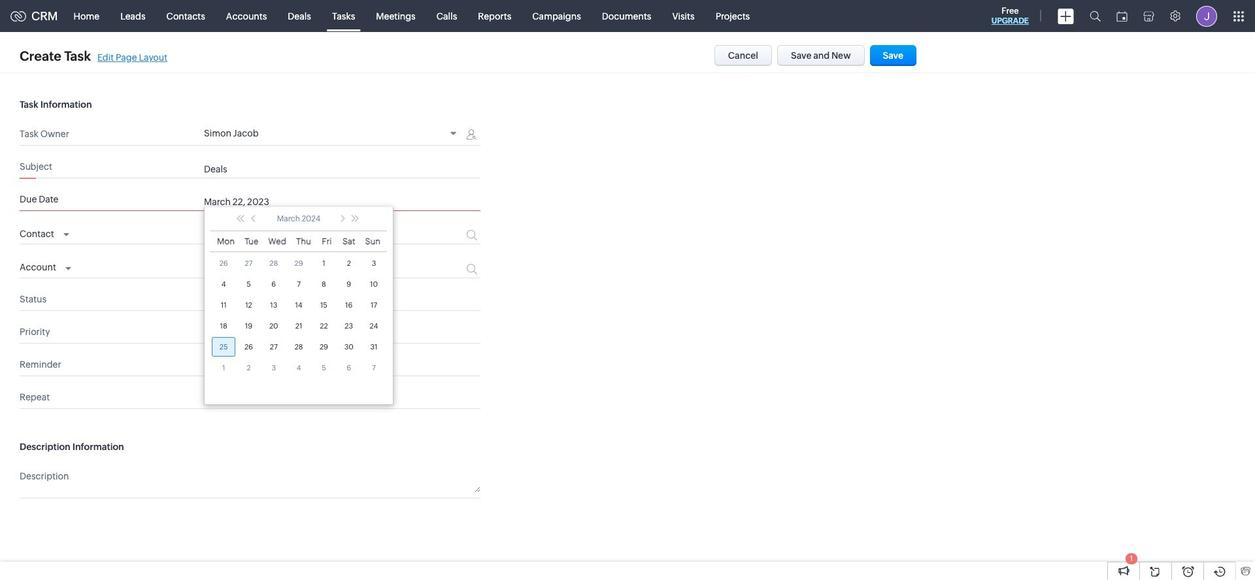 Task type: vqa. For each thing, say whether or not it's contained in the screenshot.
Next Record image
no



Task type: locate. For each thing, give the bounding box(es) containing it.
None text field
[[204, 264, 417, 274]]

None button
[[715, 45, 772, 66], [778, 45, 865, 66], [870, 45, 917, 66], [715, 45, 772, 66], [778, 45, 865, 66], [870, 45, 917, 66]]

None text field
[[204, 164, 481, 175], [204, 230, 417, 241], [204, 469, 481, 493], [204, 164, 481, 175], [204, 230, 417, 241], [204, 469, 481, 493]]

None field
[[204, 128, 461, 141], [20, 225, 69, 241], [20, 259, 71, 274], [204, 128, 461, 141], [20, 225, 69, 241], [20, 259, 71, 274]]

mmm d, yyyy text field
[[204, 197, 439, 207]]

profile element
[[1189, 0, 1226, 32]]

calendar image
[[1117, 11, 1128, 21]]

create menu image
[[1058, 8, 1075, 24]]



Task type: describe. For each thing, give the bounding box(es) containing it.
logo image
[[10, 11, 26, 21]]

create menu element
[[1050, 0, 1082, 32]]

profile image
[[1197, 6, 1218, 26]]

search element
[[1082, 0, 1109, 32]]

search image
[[1090, 10, 1101, 22]]



